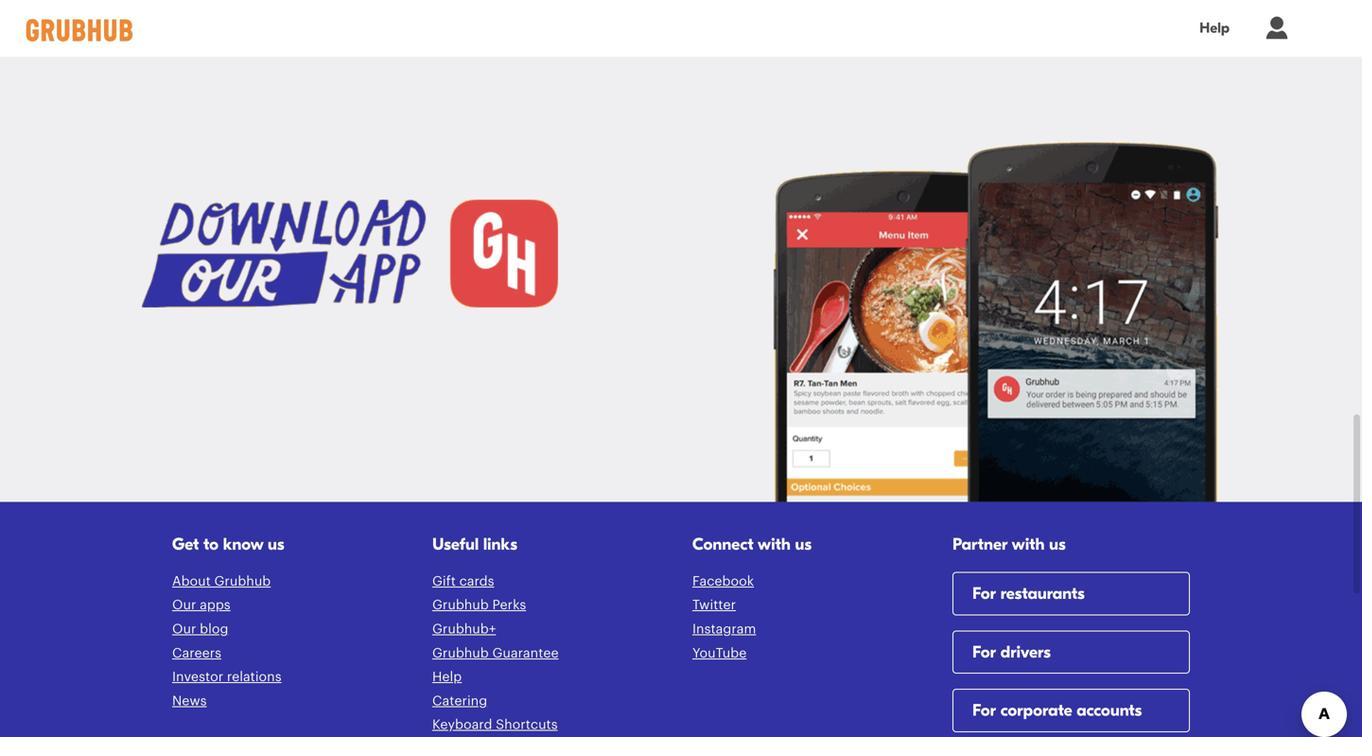 Task type: locate. For each thing, give the bounding box(es) containing it.
about
[[172, 575, 211, 588]]

guarantee
[[492, 647, 559, 660]]

careers
[[172, 647, 221, 660]]

1 for from the top
[[973, 584, 996, 604]]

for left drivers on the bottom right
[[973, 642, 996, 662]]

us right connect
[[795, 535, 812, 555]]

with right connect
[[758, 535, 791, 555]]

0 vertical spatial help
[[1200, 20, 1230, 37]]

2 us from the left
[[795, 535, 812, 555]]

our blog
[[172, 623, 228, 636]]

1 horizontal spatial help link
[[1181, 7, 1249, 49]]

for for for restaurants
[[973, 584, 996, 604]]

1 vertical spatial for
[[973, 642, 996, 662]]

2 horizontal spatial us
[[1050, 535, 1066, 555]]

investor
[[172, 670, 223, 684]]

for down partner
[[973, 584, 996, 604]]

for restaurants link
[[953, 572, 1190, 737]]

about grubhub link
[[172, 575, 271, 588]]

twitter link
[[693, 599, 736, 612]]

2 vertical spatial grubhub
[[432, 647, 489, 660]]

0 horizontal spatial with
[[758, 535, 791, 555]]

1 vertical spatial our
[[172, 623, 196, 636]]

0 vertical spatial help link
[[1181, 7, 1249, 49]]

our
[[172, 599, 196, 612], [172, 623, 196, 636]]

our for our blog
[[172, 623, 196, 636]]

0 vertical spatial grubhub
[[214, 575, 271, 588]]

grubhub up apps
[[214, 575, 271, 588]]

2 vertical spatial for
[[973, 701, 996, 721]]

for for for drivers
[[973, 642, 996, 662]]

about grubhub
[[172, 575, 271, 588]]

apps
[[200, 599, 231, 612]]

with for partner
[[1012, 535, 1045, 555]]

1 with from the left
[[758, 535, 791, 555]]

get
[[172, 535, 199, 555]]

for
[[973, 584, 996, 604], [973, 642, 996, 662], [973, 701, 996, 721]]

our apps link
[[172, 599, 231, 612]]

our up careers link
[[172, 623, 196, 636]]

help link
[[1181, 7, 1249, 49], [432, 670, 462, 684]]

our apps
[[172, 599, 231, 612]]

youtube
[[693, 647, 747, 660]]

grubhub down "gift cards"
[[432, 599, 489, 612]]

1 horizontal spatial help
[[1200, 20, 1230, 37]]

us right the know
[[268, 535, 284, 555]]

grubhub down grubhub+
[[432, 647, 489, 660]]

for left corporate
[[973, 701, 996, 721]]

2 for from the top
[[973, 642, 996, 662]]

help
[[1200, 20, 1230, 37], [432, 670, 462, 684]]

1 vertical spatial grubhub
[[432, 599, 489, 612]]

careers link
[[172, 647, 221, 660]]

1 horizontal spatial us
[[795, 535, 812, 555]]

links
[[483, 535, 518, 555]]

grubhub guarantee link
[[432, 647, 559, 660]]

twitter
[[693, 599, 736, 612]]

1 horizontal spatial with
[[1012, 535, 1045, 555]]

us up restaurants
[[1050, 535, 1066, 555]]

grubhub
[[214, 575, 271, 588], [432, 599, 489, 612], [432, 647, 489, 660]]

1 our from the top
[[172, 599, 196, 612]]

3 us from the left
[[1050, 535, 1066, 555]]

for restaurants
[[973, 584, 1085, 604]]

0 vertical spatial for
[[973, 584, 996, 604]]

our down about
[[172, 599, 196, 612]]

1 us from the left
[[268, 535, 284, 555]]

with right partner
[[1012, 535, 1045, 555]]

0 horizontal spatial help
[[432, 670, 462, 684]]

0 horizontal spatial us
[[268, 535, 284, 555]]

grubhub+
[[432, 623, 496, 636]]

1 vertical spatial help
[[432, 670, 462, 684]]

0 horizontal spatial help link
[[432, 670, 462, 684]]

3 for from the top
[[973, 701, 996, 721]]

2 with from the left
[[1012, 535, 1045, 555]]

2 our from the top
[[172, 623, 196, 636]]

corporate
[[1001, 701, 1073, 721]]

cards
[[459, 575, 494, 588]]

0 vertical spatial our
[[172, 599, 196, 612]]

shortcuts
[[496, 718, 558, 732]]

with
[[758, 535, 791, 555], [1012, 535, 1045, 555]]

us
[[268, 535, 284, 555], [795, 535, 812, 555], [1050, 535, 1066, 555]]



Task type: vqa. For each thing, say whether or not it's contained in the screenshot.
Restaurants
yes



Task type: describe. For each thing, give the bounding box(es) containing it.
grubhub perks
[[432, 599, 526, 612]]

news link
[[172, 694, 207, 708]]

catering link
[[432, 694, 487, 708]]

keyboard
[[432, 718, 492, 732]]

partner with us
[[953, 535, 1066, 555]]

useful
[[432, 535, 479, 555]]

grubhub image
[[19, 19, 140, 42]]

connect with us
[[693, 535, 812, 555]]

investor relations link
[[172, 670, 282, 684]]

keyboard shortcuts
[[432, 718, 558, 732]]

for drivers link
[[953, 630, 1190, 737]]

restaurants
[[1001, 584, 1085, 604]]

catering
[[432, 694, 487, 708]]

accounts
[[1077, 701, 1142, 721]]

instagram
[[693, 623, 756, 636]]

gift
[[432, 575, 456, 588]]

for corporate accounts link
[[953, 689, 1190, 737]]

drivers
[[1001, 642, 1051, 662]]

for corporate accounts
[[973, 701, 1142, 721]]

useful links
[[432, 535, 518, 555]]

us for partner with us
[[1050, 535, 1066, 555]]

grubhub+ link
[[432, 623, 496, 636]]

facebook
[[693, 575, 754, 588]]

youtube link
[[693, 647, 747, 660]]

our blog link
[[172, 623, 228, 636]]

perks
[[492, 599, 526, 612]]

partner
[[953, 535, 1008, 555]]

investor relations
[[172, 670, 282, 684]]

keyboard shortcuts link
[[432, 718, 558, 732]]

grubhub for grubhub guarantee
[[432, 647, 489, 660]]

facebook link
[[693, 575, 754, 588]]

grubhub for grubhub perks
[[432, 599, 489, 612]]

for drivers
[[973, 642, 1051, 662]]

connect
[[693, 535, 754, 555]]

our for our apps
[[172, 599, 196, 612]]

1 vertical spatial help link
[[432, 670, 462, 684]]

blog
[[200, 623, 228, 636]]

for for for corporate accounts
[[973, 701, 996, 721]]

to
[[203, 535, 219, 555]]

with for connect
[[758, 535, 791, 555]]

instagram link
[[693, 623, 756, 636]]

grubhub perks link
[[432, 599, 526, 612]]

gift cards
[[432, 575, 494, 588]]

know
[[223, 535, 263, 555]]

gift cards link
[[432, 575, 494, 588]]

grubhub guarantee
[[432, 647, 559, 660]]

us for connect with us
[[795, 535, 812, 555]]

news
[[172, 694, 207, 708]]

relations
[[227, 670, 282, 684]]

get to know us
[[172, 535, 284, 555]]



